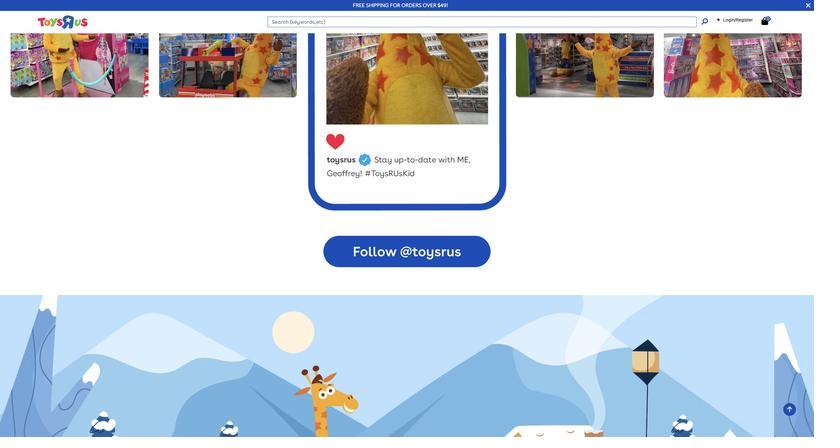 Task type: describe. For each thing, give the bounding box(es) containing it.
@toysrus
[[400, 244, 461, 260]]

free shipping for orders over $49!
[[353, 2, 448, 8]]

follow @toysrus
[[353, 244, 461, 260]]

Enter Keyword or Item No. search field
[[268, 17, 697, 27]]

shopping bag image
[[762, 17, 769, 25]]

toys r us image
[[37, 15, 89, 29]]

winter bottom scene desktop image
[[0, 296, 815, 438]]

0 link
[[762, 16, 775, 25]]



Task type: locate. For each thing, give the bounding box(es) containing it.
0
[[767, 16, 770, 21]]

close button image
[[807, 2, 811, 9]]

orders
[[402, 2, 422, 8]]

free shipping for orders over $49! link
[[353, 2, 448, 8]]

None search field
[[268, 17, 708, 27]]

shipping
[[366, 2, 389, 8]]

geoffrey barbie image
[[11, 0, 149, 98]]

geoffrey toys r us image
[[516, 0, 654, 98]]

$49!
[[438, 2, 448, 8]]

geoffrey selfie image
[[664, 0, 802, 98]]

geoffrey play mobil image
[[159, 0, 297, 98]]

free
[[353, 2, 365, 8]]

follow toys r us on instagram image
[[308, 0, 507, 211]]

over
[[423, 2, 437, 8]]

login/register
[[724, 17, 753, 22]]

for
[[390, 2, 400, 8]]

follow
[[353, 244, 397, 260]]

login/register button
[[717, 17, 753, 23]]



Task type: vqa. For each thing, say whether or not it's contained in the screenshot.
the
no



